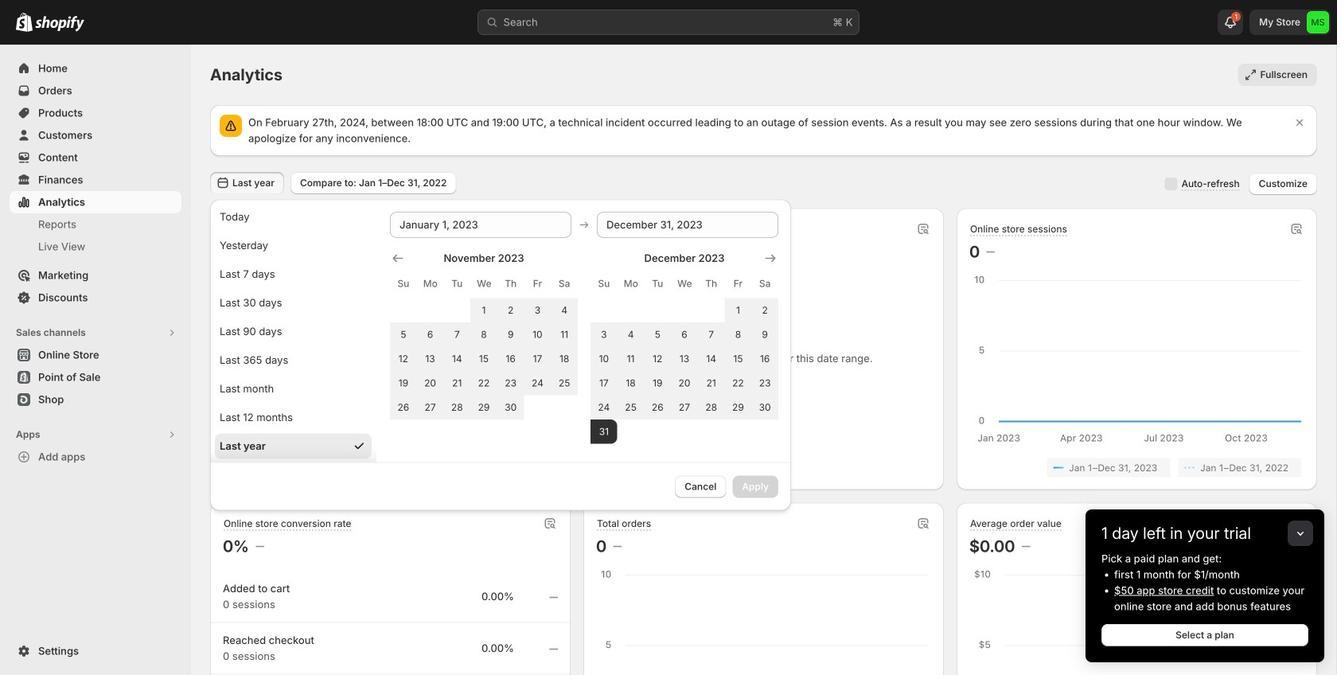 Task type: vqa. For each thing, say whether or not it's contained in the screenshot.
Product category
no



Task type: locate. For each thing, give the bounding box(es) containing it.
list
[[226, 458, 555, 477], [973, 458, 1302, 477]]

1 sunday element from the left
[[390, 270, 417, 298]]

thursday element
[[497, 270, 524, 298], [698, 270, 725, 298]]

1 horizontal spatial wednesday element
[[671, 270, 698, 298]]

grid
[[390, 250, 578, 420], [591, 250, 779, 444]]

1 horizontal spatial thursday element
[[698, 270, 725, 298]]

2 grid from the left
[[591, 250, 779, 444]]

1 horizontal spatial friday element
[[725, 270, 752, 298]]

1 horizontal spatial list
[[973, 458, 1302, 477]]

saturday element
[[551, 270, 578, 298], [752, 270, 779, 298]]

2 sunday element from the left
[[591, 270, 618, 298]]

wednesday element down yyyy-mm-dd text box
[[671, 270, 698, 298]]

2 friday element from the left
[[725, 270, 752, 298]]

tuesday element down yyyy-mm-dd text field on the left of page
[[444, 270, 471, 298]]

1 tuesday element from the left
[[444, 270, 471, 298]]

0 horizontal spatial wednesday element
[[471, 270, 497, 298]]

1 saturday element from the left
[[551, 270, 578, 298]]

1 horizontal spatial saturday element
[[752, 270, 779, 298]]

0 horizontal spatial sunday element
[[390, 270, 417, 298]]

1 thursday element from the left
[[497, 270, 524, 298]]

1 horizontal spatial tuesday element
[[644, 270, 671, 298]]

sunday element for monday 'element' for 1st thursday element from right
[[591, 270, 618, 298]]

1 horizontal spatial monday element
[[618, 270, 644, 298]]

2 tuesday element from the left
[[644, 270, 671, 298]]

YYYY-MM-DD text field
[[390, 212, 572, 238]]

thursday element down yyyy-mm-dd text box
[[698, 270, 725, 298]]

wednesday element for tuesday element related to monday 'element' for 1st thursday element from right
[[671, 270, 698, 298]]

2 saturday element from the left
[[752, 270, 779, 298]]

1 wednesday element from the left
[[471, 270, 497, 298]]

0 horizontal spatial friday element
[[524, 270, 551, 298]]

wednesday element
[[471, 270, 497, 298], [671, 270, 698, 298]]

friday element
[[524, 270, 551, 298], [725, 270, 752, 298]]

tuesday element for 2nd thursday element from right's monday 'element'
[[444, 270, 471, 298]]

0 horizontal spatial grid
[[390, 250, 578, 420]]

0 horizontal spatial tuesday element
[[444, 270, 471, 298]]

1 friday element from the left
[[524, 270, 551, 298]]

tuesday element down yyyy-mm-dd text box
[[644, 270, 671, 298]]

0 horizontal spatial thursday element
[[497, 270, 524, 298]]

tuesday element
[[444, 270, 471, 298], [644, 270, 671, 298]]

saturday element for 2nd thursday element from right
[[551, 270, 578, 298]]

thursday element down yyyy-mm-dd text field on the left of page
[[497, 270, 524, 298]]

monday element
[[417, 270, 444, 298], [618, 270, 644, 298]]

0 horizontal spatial monday element
[[417, 270, 444, 298]]

1 grid from the left
[[390, 250, 578, 420]]

2 monday element from the left
[[618, 270, 644, 298]]

0 horizontal spatial saturday element
[[551, 270, 578, 298]]

1 monday element from the left
[[417, 270, 444, 298]]

0 horizontal spatial list
[[226, 458, 555, 477]]

friday element for 2nd thursday element from right's saturday element
[[524, 270, 551, 298]]

2 wednesday element from the left
[[671, 270, 698, 298]]

1 horizontal spatial sunday element
[[591, 270, 618, 298]]

wednesday element down yyyy-mm-dd text field on the left of page
[[471, 270, 497, 298]]

1 horizontal spatial grid
[[591, 250, 779, 444]]

sunday element
[[390, 270, 417, 298], [591, 270, 618, 298]]



Task type: describe. For each thing, give the bounding box(es) containing it.
monday element for 1st thursday element from right
[[618, 270, 644, 298]]

2 thursday element from the left
[[698, 270, 725, 298]]

tuesday element for monday 'element' for 1st thursday element from right
[[644, 270, 671, 298]]

my store image
[[1307, 11, 1330, 33]]

saturday element for 1st thursday element from right
[[752, 270, 779, 298]]

2 list from the left
[[973, 458, 1302, 477]]

friday element for 1st thursday element from right's saturday element
[[725, 270, 752, 298]]

YYYY-MM-DD text field
[[597, 212, 779, 238]]

shopify image
[[35, 16, 84, 32]]

sunday element for 2nd thursday element from right's monday 'element'
[[390, 270, 417, 298]]

monday element for 2nd thursday element from right
[[417, 270, 444, 298]]

1 list from the left
[[226, 458, 555, 477]]

wednesday element for tuesday element associated with 2nd thursday element from right's monday 'element'
[[471, 270, 497, 298]]

shopify image
[[16, 13, 33, 32]]



